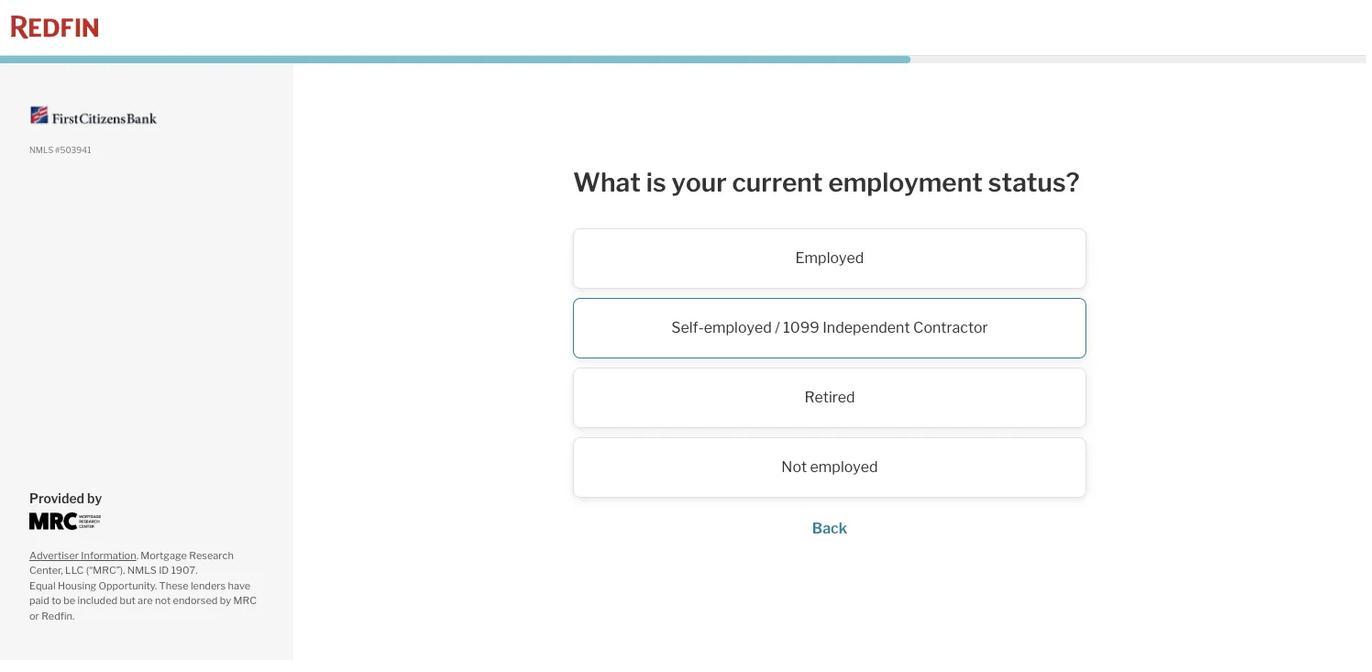 Task type: vqa. For each thing, say whether or not it's contained in the screenshot.
"Independent"
yes



Task type: describe. For each thing, give the bounding box(es) containing it.
to
[[52, 594, 61, 607]]

these
[[159, 579, 188, 592]]

what is your current employment status?
[[573, 167, 1080, 198]]

/
[[775, 319, 780, 337]]

included
[[78, 594, 118, 607]]

mortgage
[[141, 549, 187, 562]]

paid
[[29, 594, 49, 607]]

have
[[228, 579, 250, 592]]

provided
[[29, 490, 84, 506]]

what
[[573, 167, 641, 198]]

("mrc").
[[86, 564, 125, 577]]

0 horizontal spatial nmls
[[29, 145, 53, 155]]

employment status?
[[828, 167, 1080, 198]]

id
[[159, 564, 169, 577]]

endorsed
[[173, 594, 218, 607]]

self-
[[671, 319, 704, 337]]

be
[[63, 594, 75, 607]]

your
[[672, 167, 727, 198]]

employed for not
[[810, 459, 878, 476]]

advertiser information button
[[29, 549, 136, 562]]

#503941
[[55, 145, 91, 155]]

is
[[646, 167, 666, 198]]

0 vertical spatial by
[[87, 490, 102, 506]]

llc
[[65, 564, 84, 577]]

information
[[81, 549, 136, 562]]

equal housing opportunity.
[[29, 579, 157, 592]]

1907.
[[171, 564, 198, 577]]

contractor
[[913, 319, 988, 337]]

1099
[[783, 319, 820, 337]]



Task type: locate. For each thing, give the bounding box(es) containing it.
lenders
[[191, 579, 226, 592]]

by
[[87, 490, 102, 506], [220, 594, 231, 607]]

advertiser
[[29, 549, 79, 562]]

nmls left #503941
[[29, 145, 53, 155]]

or redfin.
[[29, 609, 75, 622]]

center,
[[29, 564, 63, 577]]

1 horizontal spatial nmls
[[127, 564, 157, 577]]

current
[[732, 167, 823, 198]]

nmls #503941
[[29, 145, 91, 155]]

not
[[782, 459, 807, 476]]

nmls
[[29, 145, 53, 155], [127, 564, 157, 577]]

employed for self-
[[704, 319, 772, 337]]

by inside the . mortgage research center, llc ("mrc"). nmls id 1907. equal housing opportunity. these lenders have paid to be included but are not endorsed by mrc or redfin.
[[220, 594, 231, 607]]

what is your current employment status? option group
[[573, 228, 1087, 498]]

0 vertical spatial nmls
[[29, 145, 53, 155]]

1 horizontal spatial employed
[[810, 459, 878, 476]]

retired
[[805, 389, 855, 406]]

employed
[[704, 319, 772, 337], [810, 459, 878, 476]]

not employed
[[782, 459, 878, 476]]

back
[[812, 520, 848, 537]]

1 vertical spatial employed
[[810, 459, 878, 476]]

1 vertical spatial nmls
[[127, 564, 157, 577]]

1 horizontal spatial by
[[220, 594, 231, 607]]

back button
[[573, 520, 1087, 537]]

independent
[[823, 319, 910, 337]]

mortgage research center image
[[29, 512, 101, 530]]

0 horizontal spatial by
[[87, 490, 102, 506]]

provided by
[[29, 490, 102, 506]]

.
[[136, 549, 138, 562]]

self-employed / 1099 independent contractor
[[671, 319, 988, 337]]

0 horizontal spatial employed
[[704, 319, 772, 337]]

research
[[189, 549, 234, 562]]

nmls down .
[[127, 564, 157, 577]]

employed right not
[[810, 459, 878, 476]]

1 vertical spatial by
[[220, 594, 231, 607]]

advertiser information
[[29, 549, 136, 562]]

employed
[[796, 250, 864, 267]]

not
[[155, 594, 171, 607]]

by up the mortgage research center image
[[87, 490, 102, 506]]

employed left /
[[704, 319, 772, 337]]

mrc
[[233, 594, 257, 607]]

by left the mrc
[[220, 594, 231, 607]]

0 vertical spatial employed
[[704, 319, 772, 337]]

but
[[120, 594, 135, 607]]

are
[[138, 594, 153, 607]]

. mortgage research center, llc ("mrc"). nmls id 1907. equal housing opportunity. these lenders have paid to be included but are not endorsed by mrc or redfin.
[[29, 549, 257, 622]]

nmls inside the . mortgage research center, llc ("mrc"). nmls id 1907. equal housing opportunity. these lenders have paid to be included but are not endorsed by mrc or redfin.
[[127, 564, 157, 577]]



